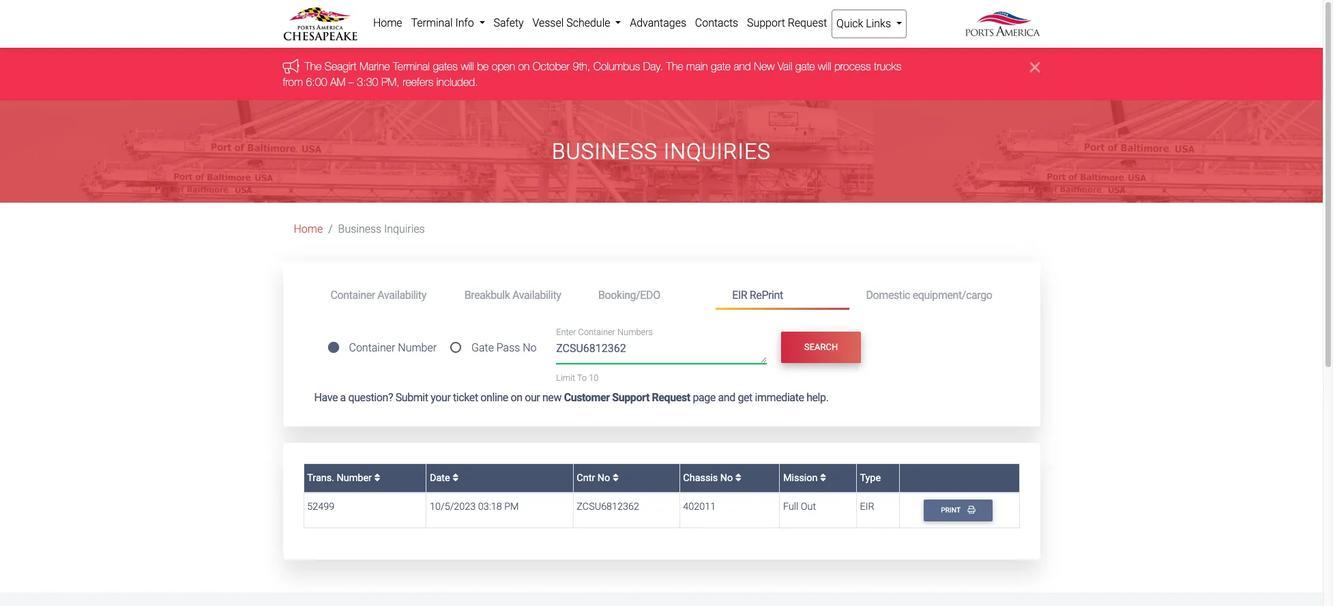 Task type: locate. For each thing, give the bounding box(es) containing it.
sort image for mission
[[821, 473, 827, 483]]

0 vertical spatial business inquiries
[[552, 139, 771, 164]]

1 vertical spatial eir
[[860, 501, 875, 513]]

gate pass no
[[472, 341, 537, 354]]

request left page
[[652, 391, 691, 404]]

1 sort image from the left
[[453, 473, 459, 483]]

0 horizontal spatial will
[[461, 60, 474, 73]]

0 vertical spatial container
[[331, 288, 375, 301]]

3 sort image from the left
[[736, 473, 742, 483]]

info
[[456, 16, 474, 29]]

container
[[331, 288, 375, 301], [579, 327, 616, 337], [349, 341, 395, 354]]

number
[[398, 341, 437, 354], [337, 472, 372, 484]]

domestic equipment/cargo link
[[850, 283, 1009, 308]]

sort image inside trans. number 'link'
[[374, 473, 381, 483]]

availability up enter
[[513, 288, 561, 301]]

reprint
[[750, 288, 783, 301]]

and left the get at the right of the page
[[718, 391, 736, 404]]

1 vertical spatial container
[[579, 327, 616, 337]]

equipment/cargo
[[913, 288, 993, 301]]

container number
[[349, 341, 437, 354]]

0 horizontal spatial sort image
[[453, 473, 459, 483]]

reefers
[[403, 76, 434, 88]]

the up 6:00
[[305, 60, 322, 73]]

sort image right chassis
[[736, 473, 742, 483]]

terminal up reefers
[[393, 60, 430, 73]]

eir reprint
[[733, 288, 783, 301]]

on right the open
[[518, 60, 530, 73]]

0 horizontal spatial business
[[338, 223, 382, 236]]

1 vertical spatial home link
[[294, 223, 323, 236]]

1 vertical spatial terminal
[[393, 60, 430, 73]]

0 vertical spatial eir
[[733, 288, 748, 301]]

0 horizontal spatial availability
[[378, 288, 427, 301]]

advantages link
[[626, 10, 691, 37]]

terminal left "info" on the top left of page
[[411, 16, 453, 29]]

1 vertical spatial business inquiries
[[338, 223, 425, 236]]

online
[[481, 391, 508, 404]]

2 availability from the left
[[513, 288, 561, 301]]

number right trans.
[[337, 472, 372, 484]]

52499
[[307, 501, 335, 513]]

the seagirt marine terminal gates will be open on october 9th, columbus day. the main gate and new vail gate will process trucks from 6:00 am – 3:30 pm, reefers included.
[[283, 60, 902, 88]]

1 horizontal spatial home link
[[369, 10, 407, 37]]

1 vertical spatial support
[[612, 391, 650, 404]]

1 gate from the left
[[711, 60, 731, 73]]

numbers
[[618, 327, 653, 337]]

and
[[734, 60, 751, 73], [718, 391, 736, 404]]

customer
[[564, 391, 610, 404]]

1 horizontal spatial will
[[818, 60, 832, 73]]

0 horizontal spatial no
[[523, 341, 537, 354]]

0 vertical spatial business
[[552, 139, 658, 164]]

0 horizontal spatial gate
[[711, 60, 731, 73]]

2 horizontal spatial sort image
[[736, 473, 742, 483]]

03:18
[[478, 501, 502, 513]]

0 vertical spatial inquiries
[[664, 139, 771, 164]]

1 sort image from the left
[[374, 473, 381, 483]]

availability for breakbulk availability
[[513, 288, 561, 301]]

the seagirt marine terminal gates will be open on october 9th, columbus day. the main gate and new vail gate will process trucks from 6:00 am – 3:30 pm, reefers included. alert
[[0, 48, 1324, 100]]

chassis no link
[[683, 472, 742, 484]]

no right chassis
[[721, 472, 733, 484]]

1 will from the left
[[461, 60, 474, 73]]

am
[[330, 76, 346, 88]]

open
[[492, 60, 515, 73]]

number for trans. number
[[337, 472, 372, 484]]

402011
[[683, 501, 716, 513]]

sort image inside date link
[[453, 473, 459, 483]]

trans. number link
[[307, 472, 381, 484]]

get
[[738, 391, 753, 404]]

sort image inside mission link
[[821, 473, 827, 483]]

container availability link
[[314, 283, 448, 308]]

1 horizontal spatial the
[[667, 60, 684, 73]]

from
[[283, 76, 303, 88]]

trans. number
[[307, 472, 374, 484]]

pm,
[[381, 76, 400, 88]]

2 horizontal spatial no
[[721, 472, 733, 484]]

sort image right cntr
[[613, 473, 619, 483]]

0 vertical spatial and
[[734, 60, 751, 73]]

1 horizontal spatial request
[[788, 16, 828, 29]]

1 horizontal spatial eir
[[860, 501, 875, 513]]

1 availability from the left
[[378, 288, 427, 301]]

0 horizontal spatial eir
[[733, 288, 748, 301]]

–
[[349, 76, 354, 88]]

on
[[518, 60, 530, 73], [511, 391, 523, 404]]

0 horizontal spatial request
[[652, 391, 691, 404]]

support right customer
[[612, 391, 650, 404]]

safety link
[[489, 10, 528, 37]]

gate right "vail"
[[796, 60, 815, 73]]

container up question?
[[349, 341, 395, 354]]

number for container number
[[398, 341, 437, 354]]

have
[[314, 391, 338, 404]]

1 horizontal spatial no
[[598, 472, 610, 484]]

number up submit
[[398, 341, 437, 354]]

out
[[801, 501, 816, 513]]

gate
[[472, 341, 494, 354]]

1 horizontal spatial sort image
[[613, 473, 619, 483]]

date
[[430, 472, 453, 484]]

0 horizontal spatial sort image
[[374, 473, 381, 483]]

the
[[305, 60, 322, 73], [667, 60, 684, 73]]

1 vertical spatial inquiries
[[384, 223, 425, 236]]

eir down type at bottom right
[[860, 501, 875, 513]]

new
[[754, 60, 775, 73]]

0 vertical spatial home
[[373, 16, 402, 29]]

no right cntr
[[598, 472, 610, 484]]

0 vertical spatial terminal
[[411, 16, 453, 29]]

1 horizontal spatial number
[[398, 341, 437, 354]]

will
[[461, 60, 474, 73], [818, 60, 832, 73]]

availability up container number at left
[[378, 288, 427, 301]]

eir left reprint
[[733, 288, 748, 301]]

request left quick
[[788, 16, 828, 29]]

0 vertical spatial on
[[518, 60, 530, 73]]

sort image
[[453, 473, 459, 483], [613, 473, 619, 483], [736, 473, 742, 483]]

booking/edo
[[599, 288, 661, 301]]

1 vertical spatial business
[[338, 223, 382, 236]]

0 horizontal spatial home link
[[294, 223, 323, 236]]

2 sort image from the left
[[613, 473, 619, 483]]

support request
[[747, 16, 828, 29]]

no for cntr no
[[598, 472, 610, 484]]

trans.
[[307, 472, 334, 484]]

ticket
[[453, 391, 478, 404]]

columbus
[[594, 60, 640, 73]]

on inside the seagirt marine terminal gates will be open on october 9th, columbus day. the main gate and new vail gate will process trucks from 6:00 am – 3:30 pm, reefers included.
[[518, 60, 530, 73]]

terminal
[[411, 16, 453, 29], [393, 60, 430, 73]]

support
[[747, 16, 786, 29], [612, 391, 650, 404]]

domestic equipment/cargo
[[866, 288, 993, 301]]

and left new
[[734, 60, 751, 73]]

will left the process
[[818, 60, 832, 73]]

contacts
[[695, 16, 739, 29]]

quick links link
[[832, 10, 907, 38]]

on left our
[[511, 391, 523, 404]]

terminal inside the seagirt marine terminal gates will be open on october 9th, columbus day. the main gate and new vail gate will process trucks from 6:00 am – 3:30 pm, reefers included.
[[393, 60, 430, 73]]

no right pass
[[523, 341, 537, 354]]

breakbulk
[[465, 288, 510, 301]]

1 vertical spatial number
[[337, 472, 372, 484]]

home
[[373, 16, 402, 29], [294, 223, 323, 236]]

sort image inside chassis no link
[[736, 473, 742, 483]]

0 horizontal spatial support
[[612, 391, 650, 404]]

gates
[[433, 60, 458, 73]]

zcsu6812362
[[577, 501, 640, 513]]

1 horizontal spatial sort image
[[821, 473, 827, 483]]

gate right the main
[[711, 60, 731, 73]]

vail
[[778, 60, 793, 73]]

sort image for date
[[453, 473, 459, 483]]

container right enter
[[579, 327, 616, 337]]

print image
[[968, 506, 976, 514]]

eir reprint link
[[716, 283, 850, 310]]

sort image for trans. number
[[374, 473, 381, 483]]

2 vertical spatial container
[[349, 341, 395, 354]]

container up container number at left
[[331, 288, 375, 301]]

1 horizontal spatial availability
[[513, 288, 561, 301]]

support up new
[[747, 16, 786, 29]]

will left be
[[461, 60, 474, 73]]

1 horizontal spatial support
[[747, 16, 786, 29]]

request
[[788, 16, 828, 29], [652, 391, 691, 404]]

sort image inside cntr no link
[[613, 473, 619, 483]]

0 horizontal spatial home
[[294, 223, 323, 236]]

sort image up 10/5/2023
[[453, 473, 459, 483]]

date link
[[430, 472, 459, 484]]

gate
[[711, 60, 731, 73], [796, 60, 815, 73]]

6:00
[[306, 76, 327, 88]]

chassis no
[[683, 472, 736, 484]]

domestic
[[866, 288, 911, 301]]

business inquiries
[[552, 139, 771, 164], [338, 223, 425, 236]]

1 horizontal spatial gate
[[796, 60, 815, 73]]

home link
[[369, 10, 407, 37], [294, 223, 323, 236]]

full out
[[784, 501, 816, 513]]

the right day.
[[667, 60, 684, 73]]

2 will from the left
[[818, 60, 832, 73]]

0 vertical spatial number
[[398, 341, 437, 354]]

sort image
[[374, 473, 381, 483], [821, 473, 827, 483]]

0 horizontal spatial the
[[305, 60, 322, 73]]

0 horizontal spatial inquiries
[[384, 223, 425, 236]]

0 horizontal spatial number
[[337, 472, 372, 484]]

container for container number
[[349, 341, 395, 354]]

sort image for cntr no
[[613, 473, 619, 483]]

2 sort image from the left
[[821, 473, 827, 483]]



Task type: vqa. For each thing, say whether or not it's contained in the screenshot.
"Export"
no



Task type: describe. For each thing, give the bounding box(es) containing it.
october
[[533, 60, 570, 73]]

container availability
[[331, 288, 427, 301]]

breakbulk availability link
[[448, 283, 582, 308]]

a
[[340, 391, 346, 404]]

eir for eir
[[860, 501, 875, 513]]

terminal info link
[[407, 10, 489, 37]]

eir for eir reprint
[[733, 288, 748, 301]]

limit
[[556, 373, 575, 383]]

vessel schedule link
[[528, 10, 626, 37]]

included.
[[437, 76, 478, 88]]

advantages
[[630, 16, 687, 29]]

enter
[[556, 327, 576, 337]]

mission link
[[784, 472, 827, 484]]

question?
[[348, 391, 393, 404]]

new
[[543, 391, 562, 404]]

2 gate from the left
[[796, 60, 815, 73]]

main
[[687, 60, 708, 73]]

search button
[[781, 332, 862, 363]]

1 vertical spatial and
[[718, 391, 736, 404]]

container for container availability
[[331, 288, 375, 301]]

cntr no
[[577, 472, 613, 484]]

have a question? submit your ticket online on our new customer support request page and get immediate help.
[[314, 391, 829, 404]]

print
[[941, 506, 963, 515]]

support request link
[[743, 10, 832, 37]]

enter container numbers
[[556, 327, 653, 337]]

availability for container availability
[[378, 288, 427, 301]]

pass
[[497, 341, 520, 354]]

0 horizontal spatial business inquiries
[[338, 223, 425, 236]]

breakbulk availability
[[465, 288, 561, 301]]

pm
[[505, 501, 519, 513]]

the seagirt marine terminal gates will be open on october 9th, columbus day. the main gate and new vail gate will process trucks from 6:00 am – 3:30 pm, reefers included. link
[[283, 60, 902, 88]]

0 vertical spatial request
[[788, 16, 828, 29]]

cntr
[[577, 472, 595, 484]]

print link
[[924, 500, 993, 521]]

marine
[[360, 60, 390, 73]]

0 vertical spatial support
[[747, 16, 786, 29]]

quick links
[[837, 17, 894, 30]]

1 vertical spatial request
[[652, 391, 691, 404]]

terminal info
[[411, 16, 477, 29]]

vessel
[[533, 16, 564, 29]]

10/5/2023 03:18 pm
[[430, 501, 519, 513]]

booking/edo link
[[582, 283, 716, 308]]

page
[[693, 391, 716, 404]]

1 horizontal spatial business inquiries
[[552, 139, 771, 164]]

bullhorn image
[[283, 59, 305, 74]]

type
[[860, 472, 881, 484]]

vessel schedule
[[533, 16, 613, 29]]

be
[[477, 60, 489, 73]]

immediate
[[755, 391, 804, 404]]

1 vertical spatial home
[[294, 223, 323, 236]]

our
[[525, 391, 540, 404]]

customer support request link
[[564, 391, 691, 404]]

to
[[577, 373, 587, 383]]

1 horizontal spatial inquiries
[[664, 139, 771, 164]]

submit
[[396, 391, 428, 404]]

process
[[835, 60, 871, 73]]

Enter Container Numbers text field
[[556, 340, 767, 364]]

schedule
[[567, 16, 611, 29]]

9th,
[[573, 60, 591, 73]]

2 the from the left
[[667, 60, 684, 73]]

links
[[866, 17, 891, 30]]

seagirt
[[325, 60, 357, 73]]

10
[[589, 373, 599, 383]]

your
[[431, 391, 451, 404]]

sort image for chassis no
[[736, 473, 742, 483]]

quick
[[837, 17, 864, 30]]

contacts link
[[691, 10, 743, 37]]

full
[[784, 501, 799, 513]]

no for chassis no
[[721, 472, 733, 484]]

1 the from the left
[[305, 60, 322, 73]]

day.
[[643, 60, 664, 73]]

10/5/2023
[[430, 501, 476, 513]]

and inside the seagirt marine terminal gates will be open on october 9th, columbus day. the main gate and new vail gate will process trucks from 6:00 am – 3:30 pm, reefers included.
[[734, 60, 751, 73]]

1 vertical spatial on
[[511, 391, 523, 404]]

trucks
[[874, 60, 902, 73]]

safety
[[494, 16, 524, 29]]

1 horizontal spatial home
[[373, 16, 402, 29]]

close image
[[1030, 59, 1041, 75]]

mission
[[784, 472, 821, 484]]

cntr no link
[[577, 472, 619, 484]]

search
[[805, 342, 838, 352]]

0 vertical spatial home link
[[369, 10, 407, 37]]

help.
[[807, 391, 829, 404]]

1 horizontal spatial business
[[552, 139, 658, 164]]

3:30
[[357, 76, 378, 88]]



